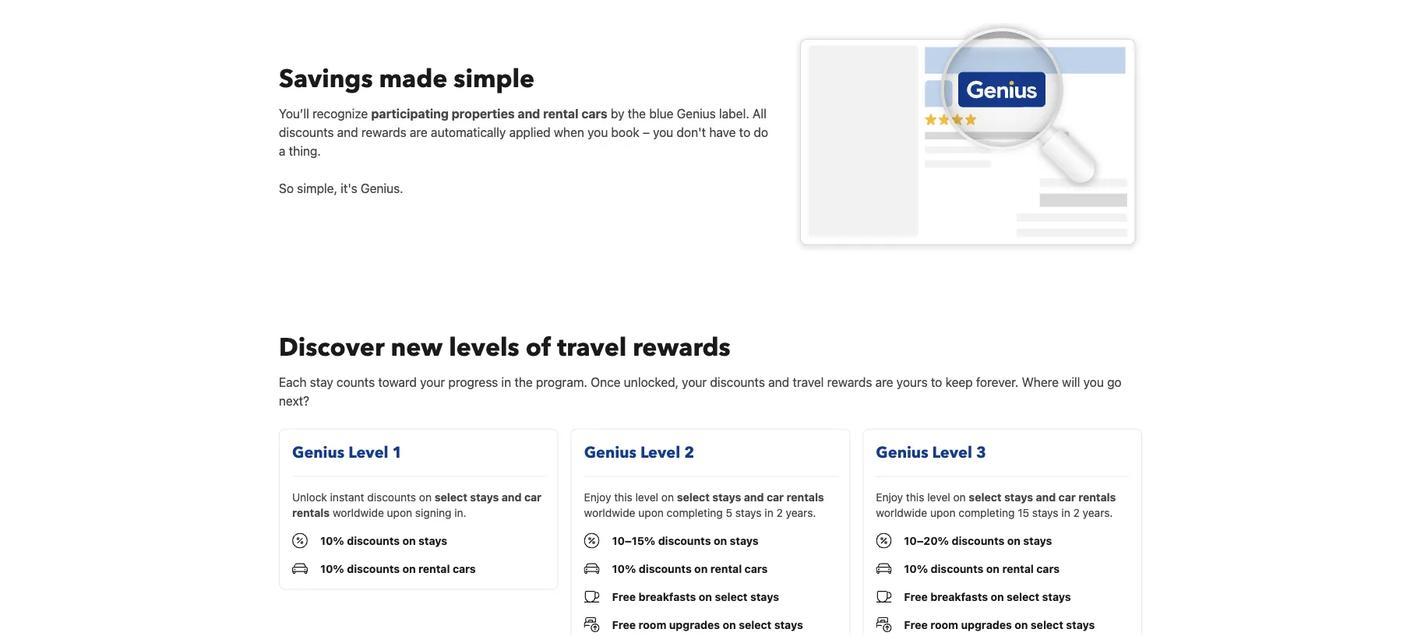 Task type: vqa. For each thing, say whether or not it's contained in the screenshot.
Savings made simple
yes



Task type: locate. For each thing, give the bounding box(es) containing it.
years. inside 'enjoy this level on select stays and car rentals worldwide upon completing 15 stays in 2 years.'
[[1083, 506, 1113, 519]]

1 horizontal spatial breakfasts
[[931, 591, 988, 603]]

2 for genius level 3
[[1073, 506, 1080, 519]]

1 horizontal spatial to
[[931, 375, 942, 389]]

this inside 'enjoy this level on select stays and car rentals worldwide upon completing 15 stays in 2 years.'
[[906, 491, 924, 504]]

rental for genius level 3
[[1002, 562, 1034, 575]]

1 vertical spatial travel
[[793, 375, 824, 389]]

on
[[419, 491, 432, 504], [661, 491, 674, 504], [953, 491, 966, 504], [402, 534, 416, 547], [714, 534, 727, 547], [1007, 534, 1021, 547], [402, 562, 416, 575], [694, 562, 708, 575], [986, 562, 1000, 575], [699, 591, 712, 603], [991, 591, 1004, 603], [723, 619, 736, 631], [1015, 619, 1028, 631]]

your
[[420, 375, 445, 389], [682, 375, 707, 389]]

yours
[[897, 375, 928, 389]]

2 upon from the left
[[638, 506, 664, 519]]

0 horizontal spatial free room upgrades on select stays
[[612, 619, 803, 631]]

progress
[[448, 375, 498, 389]]

1 car from the left
[[524, 491, 542, 504]]

discounts inside the by the blue genius label. all discounts and rewards are automatically applied when you book – you don't have to do a thing.
[[279, 125, 334, 140]]

0 horizontal spatial your
[[420, 375, 445, 389]]

0 vertical spatial rewards
[[361, 125, 407, 140]]

and inside 'enjoy this level on select stays and car rentals worldwide upon completing 15 stays in 2 years.'
[[1036, 491, 1056, 504]]

your right toward
[[420, 375, 445, 389]]

2 right 5
[[776, 506, 783, 519]]

1 horizontal spatial level
[[927, 491, 950, 504]]

enjoy inside enjoy this level on select stays and car rentals worldwide upon completing 5 stays in 2 years.
[[584, 491, 611, 504]]

rentals inside 'enjoy this level on select stays and car rentals worldwide upon completing 15 stays in 2 years.'
[[1079, 491, 1116, 504]]

upon inside enjoy this level on select stays and car rentals worldwide upon completing 5 stays in 2 years.
[[638, 506, 664, 519]]

1 horizontal spatial car
[[767, 491, 784, 504]]

free
[[612, 591, 636, 603], [904, 591, 928, 603], [612, 619, 636, 631], [904, 619, 928, 631]]

in
[[501, 375, 511, 389], [765, 506, 774, 519], [1062, 506, 1070, 519]]

1 years. from the left
[[786, 506, 816, 519]]

and
[[518, 106, 540, 121], [337, 125, 358, 140], [768, 375, 789, 389], [502, 491, 522, 504], [744, 491, 764, 504], [1036, 491, 1056, 504]]

go
[[1107, 375, 1122, 389]]

counts
[[337, 375, 375, 389]]

years. right 5
[[786, 506, 816, 519]]

years.
[[786, 506, 816, 519], [1083, 506, 1113, 519]]

years. inside enjoy this level on select stays and car rentals worldwide upon completing 5 stays in 2 years.
[[786, 506, 816, 519]]

signing
[[415, 506, 452, 519]]

0 horizontal spatial rentals
[[292, 506, 330, 519]]

car for genius level 3
[[1059, 491, 1076, 504]]

10% discounts on rental cars for genius level 2
[[612, 562, 768, 575]]

completing inside enjoy this level on select stays and car rentals worldwide upon completing 5 stays in 2 years.
[[667, 506, 723, 519]]

0 horizontal spatial rewards
[[361, 125, 407, 140]]

1 upgrades from the left
[[669, 619, 720, 631]]

0 vertical spatial are
[[410, 125, 428, 140]]

1 horizontal spatial 10% discounts on rental cars
[[612, 562, 768, 575]]

by the blue genius label. all discounts and rewards are automatically applied when you book – you don't have to do a thing.
[[279, 106, 768, 158]]

genius
[[677, 106, 716, 121], [292, 442, 345, 464], [584, 442, 637, 464], [876, 442, 929, 464]]

1 completing from the left
[[667, 506, 723, 519]]

worldwide inside 'enjoy this level on select stays and car rentals worldwide upon completing 15 stays in 2 years.'
[[876, 506, 927, 519]]

1 horizontal spatial free room upgrades on select stays
[[904, 619, 1095, 631]]

rentals inside select stays and car rentals
[[292, 506, 330, 519]]

level inside 'enjoy this level on select stays and car rentals worldwide upon completing 15 stays in 2 years.'
[[927, 491, 950, 504]]

2 free breakfasts on select stays from the left
[[904, 591, 1071, 603]]

0 horizontal spatial completing
[[667, 506, 723, 519]]

10% discounts on rental cars down 10–15% discounts on stays at the bottom of the page
[[612, 562, 768, 575]]

2 free room upgrades on select stays from the left
[[904, 619, 1095, 631]]

free breakfasts on select stays for genius level 3
[[904, 591, 1071, 603]]

forever.
[[976, 375, 1019, 389]]

your right unlocked,
[[682, 375, 707, 389]]

2 worldwide from the left
[[584, 506, 635, 519]]

upon up 10–20%
[[930, 506, 956, 519]]

level down genius level 2
[[635, 491, 658, 504]]

level
[[635, 491, 658, 504], [927, 491, 950, 504]]

rewards up unlocked,
[[633, 331, 731, 365]]

you right –
[[653, 125, 673, 140]]

cars down in. on the bottom left of the page
[[453, 562, 476, 575]]

worldwide down unlock instant discounts on
[[333, 506, 384, 519]]

are
[[410, 125, 428, 140], [876, 375, 893, 389]]

0 horizontal spatial 2
[[684, 442, 694, 464]]

enjoy this level on select stays and car rentals worldwide upon completing 15 stays in 2 years.
[[876, 491, 1116, 519]]

upgrades for 2
[[669, 619, 720, 631]]

have
[[709, 125, 736, 140]]

you left book
[[588, 125, 608, 140]]

the right by
[[628, 106, 646, 121]]

cars down 10–20% discounts on stays
[[1037, 562, 1060, 575]]

1 horizontal spatial years.
[[1083, 506, 1113, 519]]

0 horizontal spatial enjoy
[[584, 491, 611, 504]]

enjoy inside 'enjoy this level on select stays and car rentals worldwide upon completing 15 stays in 2 years.'
[[876, 491, 903, 504]]

upon up 10–15%
[[638, 506, 664, 519]]

this up 10–15%
[[614, 491, 633, 504]]

genius down yours
[[876, 442, 929, 464]]

1 horizontal spatial completing
[[959, 506, 1015, 519]]

enjoy
[[584, 491, 611, 504], [876, 491, 903, 504]]

0 horizontal spatial in
[[501, 375, 511, 389]]

1 your from the left
[[420, 375, 445, 389]]

free breakfasts on select stays down 10–15% discounts on stays at the bottom of the page
[[612, 591, 779, 603]]

1 vertical spatial rewards
[[633, 331, 731, 365]]

10% discounts on rental cars down 10–20% discounts on stays
[[904, 562, 1060, 575]]

2 horizontal spatial you
[[1084, 375, 1104, 389]]

3 10% discounts on rental cars from the left
[[904, 562, 1060, 575]]

completing inside 'enjoy this level on select stays and car rentals worldwide upon completing 15 stays in 2 years.'
[[959, 506, 1015, 519]]

10% down instant
[[320, 534, 344, 547]]

this inside enjoy this level on select stays and car rentals worldwide upon completing 5 stays in 2 years.
[[614, 491, 633, 504]]

10%
[[320, 534, 344, 547], [320, 562, 344, 575], [612, 562, 636, 575], [904, 562, 928, 575]]

0 horizontal spatial worldwide
[[333, 506, 384, 519]]

upgrades
[[669, 619, 720, 631], [961, 619, 1012, 631]]

rewards
[[361, 125, 407, 140], [633, 331, 731, 365], [827, 375, 872, 389]]

so simple, it's genius.
[[279, 181, 403, 196]]

completing up 10–20% discounts on stays
[[959, 506, 1015, 519]]

0 horizontal spatial level
[[349, 442, 388, 464]]

do
[[754, 125, 768, 140]]

the down of
[[515, 375, 533, 389]]

are down participating
[[410, 125, 428, 140]]

10% down 10–15%
[[612, 562, 636, 575]]

2 horizontal spatial 2
[[1073, 506, 1080, 519]]

2 completing from the left
[[959, 506, 1015, 519]]

10% down 10% discounts on stays
[[320, 562, 344, 575]]

level left 3
[[932, 442, 972, 464]]

2 inside enjoy this level on select stays and car rentals worldwide upon completing 5 stays in 2 years.
[[776, 506, 783, 519]]

rental up when
[[543, 106, 579, 121]]

genius level 1
[[292, 442, 402, 464]]

rewards inside each stay counts toward your progress in the program. once unlocked, your discounts and travel rewards are yours to keep forever. where will you go next?
[[827, 375, 872, 389]]

genius level 3
[[876, 442, 986, 464]]

1 horizontal spatial rentals
[[787, 491, 824, 504]]

instant
[[330, 491, 364, 504]]

1 vertical spatial are
[[876, 375, 893, 389]]

10% discounts on rental cars
[[320, 562, 476, 575], [612, 562, 768, 575], [904, 562, 1060, 575]]

car inside enjoy this level on select stays and car rentals worldwide upon completing 5 stays in 2 years.
[[767, 491, 784, 504]]

travel
[[557, 331, 627, 365], [793, 375, 824, 389]]

0 horizontal spatial level
[[635, 491, 658, 504]]

1 level from the left
[[349, 442, 388, 464]]

10% down 10–20%
[[904, 562, 928, 575]]

years. right the 15
[[1083, 506, 1113, 519]]

10–15% discounts on stays
[[612, 534, 759, 547]]

a
[[279, 144, 286, 158]]

once
[[591, 375, 621, 389]]

will
[[1062, 375, 1080, 389]]

1 horizontal spatial 2
[[776, 506, 783, 519]]

0 horizontal spatial you
[[588, 125, 608, 140]]

and inside select stays and car rentals
[[502, 491, 522, 504]]

15
[[1018, 506, 1029, 519]]

breakfasts down 10–20% discounts on stays
[[931, 591, 988, 603]]

each
[[279, 375, 307, 389]]

3 car from the left
[[1059, 491, 1076, 504]]

0 vertical spatial travel
[[557, 331, 627, 365]]

upon inside 'enjoy this level on select stays and car rentals worldwide upon completing 15 stays in 2 years.'
[[930, 506, 956, 519]]

levels
[[449, 331, 519, 365]]

free breakfasts on select stays down 10–20% discounts on stays
[[904, 591, 1071, 603]]

1 horizontal spatial are
[[876, 375, 893, 389]]

enjoy down genius level 2
[[584, 491, 611, 504]]

0 horizontal spatial years.
[[786, 506, 816, 519]]

in for genius level 2
[[765, 506, 774, 519]]

10% for genius level 2
[[612, 562, 636, 575]]

3
[[976, 442, 986, 464]]

2 inside 'enjoy this level on select stays and car rentals worldwide upon completing 15 stays in 2 years.'
[[1073, 506, 1080, 519]]

2 this from the left
[[906, 491, 924, 504]]

0 horizontal spatial 10% discounts on rental cars
[[320, 562, 476, 575]]

rental down signing
[[419, 562, 450, 575]]

genius down once
[[584, 442, 637, 464]]

1 horizontal spatial upon
[[638, 506, 664, 519]]

0 horizontal spatial this
[[614, 491, 633, 504]]

2 horizontal spatial level
[[932, 442, 972, 464]]

worldwide
[[333, 506, 384, 519], [584, 506, 635, 519], [876, 506, 927, 519]]

1 vertical spatial the
[[515, 375, 533, 389]]

rental down 10–20% discounts on stays
[[1002, 562, 1034, 575]]

participating
[[371, 106, 449, 121]]

the inside each stay counts toward your progress in the program. once unlocked, your discounts and travel rewards are yours to keep forever. where will you go next?
[[515, 375, 533, 389]]

rewards left yours
[[827, 375, 872, 389]]

1 horizontal spatial the
[[628, 106, 646, 121]]

cars down 10–15% discounts on stays at the bottom of the page
[[745, 562, 768, 575]]

level left 1
[[349, 442, 388, 464]]

2 room from the left
[[931, 619, 958, 631]]

1 horizontal spatial worldwide
[[584, 506, 635, 519]]

by
[[611, 106, 625, 121]]

each stay counts toward your progress in the program. once unlocked, your discounts and travel rewards are yours to keep forever. where will you go next?
[[279, 375, 1122, 408]]

2 horizontal spatial 10% discounts on rental cars
[[904, 562, 1060, 575]]

blue
[[649, 106, 674, 121]]

in inside enjoy this level on select stays and car rentals worldwide upon completing 5 stays in 2 years.
[[765, 506, 774, 519]]

toward
[[378, 375, 417, 389]]

1 horizontal spatial in
[[765, 506, 774, 519]]

genius up unlock
[[292, 442, 345, 464]]

0 horizontal spatial to
[[739, 125, 751, 140]]

genius for genius level 3
[[876, 442, 929, 464]]

enjoy down genius level 3
[[876, 491, 903, 504]]

savings made simple image
[[794, 23, 1142, 254]]

you left go
[[1084, 375, 1104, 389]]

rental down 10–15% discounts on stays at the bottom of the page
[[710, 562, 742, 575]]

breakfasts for 2
[[639, 591, 696, 603]]

genius level 2
[[584, 442, 694, 464]]

2 10% discounts on rental cars from the left
[[612, 562, 768, 575]]

in right the 15
[[1062, 506, 1070, 519]]

years. for 3
[[1083, 506, 1113, 519]]

to left do
[[739, 125, 751, 140]]

breakfasts
[[639, 591, 696, 603], [931, 591, 988, 603]]

completing
[[667, 506, 723, 519], [959, 506, 1015, 519]]

upgrades for 3
[[961, 619, 1012, 631]]

2 upgrades from the left
[[961, 619, 1012, 631]]

made
[[379, 62, 448, 96]]

select
[[435, 491, 467, 504], [677, 491, 710, 504], [969, 491, 1002, 504], [715, 591, 748, 603], [1007, 591, 1040, 603], [739, 619, 772, 631], [1031, 619, 1064, 631]]

1 horizontal spatial room
[[931, 619, 958, 631]]

on inside enjoy this level on select stays and car rentals worldwide upon completing 5 stays in 2 years.
[[661, 491, 674, 504]]

when
[[554, 125, 584, 140]]

0 horizontal spatial the
[[515, 375, 533, 389]]

2 level from the left
[[927, 491, 950, 504]]

rentals
[[787, 491, 824, 504], [1079, 491, 1116, 504], [292, 506, 330, 519]]

this up 10–20%
[[906, 491, 924, 504]]

0 vertical spatial the
[[628, 106, 646, 121]]

worldwide up 10–20%
[[876, 506, 927, 519]]

1 free room upgrades on select stays from the left
[[612, 619, 803, 631]]

free breakfasts on select stays
[[612, 591, 779, 603], [904, 591, 1071, 603]]

0 horizontal spatial car
[[524, 491, 542, 504]]

genius up don't
[[677, 106, 716, 121]]

3 level from the left
[[932, 442, 972, 464]]

breakfasts down 10–15% discounts on stays at the bottom of the page
[[639, 591, 696, 603]]

free room upgrades on select stays for 3
[[904, 619, 1095, 631]]

1 breakfasts from the left
[[639, 591, 696, 603]]

1 enjoy from the left
[[584, 491, 611, 504]]

2 level from the left
[[640, 442, 680, 464]]

1 10% discounts on rental cars from the left
[[320, 562, 476, 575]]

2 right the 15
[[1073, 506, 1080, 519]]

2 horizontal spatial upon
[[930, 506, 956, 519]]

1 horizontal spatial enjoy
[[876, 491, 903, 504]]

2 breakfasts from the left
[[931, 591, 988, 603]]

1 horizontal spatial this
[[906, 491, 924, 504]]

2 up enjoy this level on select stays and car rentals worldwide upon completing 5 stays in 2 years.
[[684, 442, 694, 464]]

1 horizontal spatial you
[[653, 125, 673, 140]]

stays
[[470, 491, 499, 504], [712, 491, 741, 504], [1004, 491, 1033, 504], [735, 506, 762, 519], [1032, 506, 1059, 519], [419, 534, 447, 547], [730, 534, 759, 547], [1023, 534, 1052, 547], [750, 591, 779, 603], [1042, 591, 1071, 603], [774, 619, 803, 631], [1066, 619, 1095, 631]]

2 car from the left
[[767, 491, 784, 504]]

2 horizontal spatial rewards
[[827, 375, 872, 389]]

0 horizontal spatial breakfasts
[[639, 591, 696, 603]]

car inside 'enjoy this level on select stays and car rentals worldwide upon completing 15 stays in 2 years.'
[[1059, 491, 1076, 504]]

level
[[349, 442, 388, 464], [640, 442, 680, 464], [932, 442, 972, 464]]

1 this from the left
[[614, 491, 633, 504]]

1 vertical spatial to
[[931, 375, 942, 389]]

2 years. from the left
[[1083, 506, 1113, 519]]

select inside enjoy this level on select stays and car rentals worldwide upon completing 5 stays in 2 years.
[[677, 491, 710, 504]]

1 horizontal spatial free breakfasts on select stays
[[904, 591, 1071, 603]]

discounts inside each stay counts toward your progress in the program. once unlocked, your discounts and travel rewards are yours to keep forever. where will you go next?
[[710, 375, 765, 389]]

rental
[[543, 106, 579, 121], [419, 562, 450, 575], [710, 562, 742, 575], [1002, 562, 1034, 575]]

10–20%
[[904, 534, 949, 547]]

in right 5
[[765, 506, 774, 519]]

room
[[639, 619, 667, 631], [931, 619, 958, 631]]

program.
[[536, 375, 587, 389]]

free room upgrades on select stays
[[612, 619, 803, 631], [904, 619, 1095, 631]]

enjoy for genius level 3
[[876, 491, 903, 504]]

in right "progress"
[[501, 375, 511, 389]]

level for 2
[[635, 491, 658, 504]]

completing up 10–15% discounts on stays at the bottom of the page
[[667, 506, 723, 519]]

3 worldwide from the left
[[876, 506, 927, 519]]

0 horizontal spatial free breakfasts on select stays
[[612, 591, 779, 603]]

are left yours
[[876, 375, 893, 389]]

2 horizontal spatial rentals
[[1079, 491, 1116, 504]]

10% for genius level 3
[[904, 562, 928, 575]]

1 horizontal spatial level
[[640, 442, 680, 464]]

2 enjoy from the left
[[876, 491, 903, 504]]

simple
[[454, 62, 535, 96]]

in inside 'enjoy this level on select stays and car rentals worldwide upon completing 15 stays in 2 years.'
[[1062, 506, 1070, 519]]

0 vertical spatial to
[[739, 125, 751, 140]]

2
[[684, 442, 694, 464], [776, 506, 783, 519], [1073, 506, 1080, 519]]

cars for genius level 3
[[1037, 562, 1060, 575]]

level inside enjoy this level on select stays and car rentals worldwide upon completing 5 stays in 2 years.
[[635, 491, 658, 504]]

1 level from the left
[[635, 491, 658, 504]]

rental for genius level 2
[[710, 562, 742, 575]]

1 horizontal spatial rewards
[[633, 331, 731, 365]]

on inside 'enjoy this level on select stays and car rentals worldwide upon completing 15 stays in 2 years.'
[[953, 491, 966, 504]]

cars
[[582, 106, 608, 121], [453, 562, 476, 575], [745, 562, 768, 575], [1037, 562, 1060, 575]]

to
[[739, 125, 751, 140], [931, 375, 942, 389]]

1 horizontal spatial travel
[[793, 375, 824, 389]]

3 upon from the left
[[930, 506, 956, 519]]

2 horizontal spatial car
[[1059, 491, 1076, 504]]

5
[[726, 506, 733, 519]]

you'll
[[279, 106, 309, 121]]

genius.
[[361, 181, 403, 196]]

unlocked,
[[624, 375, 679, 389]]

to inside the by the blue genius label. all discounts and rewards are automatically applied when you book – you don't have to do a thing.
[[739, 125, 751, 140]]

10% discounts on rental cars down 10% discounts on stays
[[320, 562, 476, 575]]

level down genius level 3
[[927, 491, 950, 504]]

rewards down participating
[[361, 125, 407, 140]]

are inside the by the blue genius label. all discounts and rewards are automatically applied when you book – you don't have to do a thing.
[[410, 125, 428, 140]]

10% discounts on rental cars for genius level 1
[[320, 562, 476, 575]]

to left keep
[[931, 375, 942, 389]]

0 horizontal spatial upon
[[387, 506, 412, 519]]

this
[[614, 491, 633, 504], [906, 491, 924, 504]]

1 free breakfasts on select stays from the left
[[612, 591, 779, 603]]

worldwide up 10–15%
[[584, 506, 635, 519]]

worldwide inside enjoy this level on select stays and car rentals worldwide upon completing 5 stays in 2 years.
[[584, 506, 635, 519]]

discounts
[[279, 125, 334, 140], [710, 375, 765, 389], [367, 491, 416, 504], [347, 534, 400, 547], [658, 534, 711, 547], [952, 534, 1005, 547], [347, 562, 400, 575], [639, 562, 692, 575], [931, 562, 984, 575]]

2 vertical spatial rewards
[[827, 375, 872, 389]]

1 room from the left
[[639, 619, 667, 631]]

and inside each stay counts toward your progress in the program. once unlocked, your discounts and travel rewards are yours to keep forever. where will you go next?
[[768, 375, 789, 389]]

rental for genius level 1
[[419, 562, 450, 575]]

1 horizontal spatial your
[[682, 375, 707, 389]]

upon
[[387, 506, 412, 519], [638, 506, 664, 519], [930, 506, 956, 519]]

cars for genius level 1
[[453, 562, 476, 575]]

0 horizontal spatial upgrades
[[669, 619, 720, 631]]

you
[[588, 125, 608, 140], [653, 125, 673, 140], [1084, 375, 1104, 389]]

level up enjoy this level on select stays and car rentals worldwide upon completing 5 stays in 2 years.
[[640, 442, 680, 464]]

worldwide for genius level 3
[[876, 506, 927, 519]]

rentals inside enjoy this level on select stays and car rentals worldwide upon completing 5 stays in 2 years.
[[787, 491, 824, 504]]

this for genius level 2
[[614, 491, 633, 504]]

the
[[628, 106, 646, 121], [515, 375, 533, 389]]

car
[[524, 491, 542, 504], [767, 491, 784, 504], [1059, 491, 1076, 504]]

2 horizontal spatial in
[[1062, 506, 1070, 519]]

enjoy this level on select stays and car rentals worldwide upon completing 5 stays in 2 years.
[[584, 491, 824, 519]]

1 horizontal spatial upgrades
[[961, 619, 1012, 631]]

0 horizontal spatial are
[[410, 125, 428, 140]]

upon up 10% discounts on stays
[[387, 506, 412, 519]]

2 horizontal spatial worldwide
[[876, 506, 927, 519]]

0 horizontal spatial room
[[639, 619, 667, 631]]

1
[[392, 442, 402, 464]]



Task type: describe. For each thing, give the bounding box(es) containing it.
keep
[[946, 375, 973, 389]]

all
[[753, 106, 767, 121]]

level for 3
[[932, 442, 972, 464]]

select stays and car rentals
[[292, 491, 542, 519]]

genius for genius level 1
[[292, 442, 345, 464]]

unlock
[[292, 491, 327, 504]]

10–15%
[[612, 534, 656, 547]]

simple,
[[297, 181, 337, 196]]

10% for genius level 1
[[320, 562, 344, 575]]

cars for genius level 2
[[745, 562, 768, 575]]

label.
[[719, 106, 749, 121]]

1 worldwide from the left
[[333, 506, 384, 519]]

level for 3
[[927, 491, 950, 504]]

to inside each stay counts toward your progress in the program. once unlocked, your discounts and travel rewards are yours to keep forever. where will you go next?
[[931, 375, 942, 389]]

worldwide upon signing in.
[[330, 506, 466, 519]]

cars left by
[[582, 106, 608, 121]]

are inside each stay counts toward your progress in the program. once unlocked, your discounts and travel rewards are yours to keep forever. where will you go next?
[[876, 375, 893, 389]]

–
[[643, 125, 650, 140]]

10% discounts on stays
[[320, 534, 447, 547]]

don't
[[677, 125, 706, 140]]

so
[[279, 181, 294, 196]]

select inside 'enjoy this level on select stays and car rentals worldwide upon completing 15 stays in 2 years.'
[[969, 491, 1002, 504]]

free breakfasts on select stays for genius level 2
[[612, 591, 779, 603]]

thing.
[[289, 144, 321, 158]]

applied
[[509, 125, 551, 140]]

where
[[1022, 375, 1059, 389]]

enjoy for genius level 2
[[584, 491, 611, 504]]

new
[[391, 331, 443, 365]]

select inside select stays and car rentals
[[435, 491, 467, 504]]

completing for genius level 3
[[959, 506, 1015, 519]]

book
[[611, 125, 639, 140]]

savings made simple
[[279, 62, 535, 96]]

it's
[[341, 181, 358, 196]]

discover new levels of travel rewards
[[279, 331, 731, 365]]

completing for genius level 2
[[667, 506, 723, 519]]

next?
[[279, 393, 309, 408]]

this for genius level 3
[[906, 491, 924, 504]]

in inside each stay counts toward your progress in the program. once unlocked, your discounts and travel rewards are yours to keep forever. where will you go next?
[[501, 375, 511, 389]]

level for 1
[[349, 442, 388, 464]]

10–20% discounts on stays
[[904, 534, 1052, 547]]

level for 2
[[640, 442, 680, 464]]

rentals for genius level 3
[[1079, 491, 1116, 504]]

the inside the by the blue genius label. all discounts and rewards are automatically applied when you book – you don't have to do a thing.
[[628, 106, 646, 121]]

genius for genius level 2
[[584, 442, 637, 464]]

automatically
[[431, 125, 506, 140]]

car inside select stays and car rentals
[[524, 491, 542, 504]]

upon for genius level 2
[[638, 506, 664, 519]]

in.
[[455, 506, 466, 519]]

you'll recognize participating properties and rental cars
[[279, 106, 608, 121]]

2 for genius level 2
[[776, 506, 783, 519]]

recognize
[[313, 106, 368, 121]]

you inside each stay counts toward your progress in the program. once unlocked, your discounts and travel rewards are yours to keep forever. where will you go next?
[[1084, 375, 1104, 389]]

rewards inside the by the blue genius label. all discounts and rewards are automatically applied when you book – you don't have to do a thing.
[[361, 125, 407, 140]]

rentals for genius level 2
[[787, 491, 824, 504]]

room for 2
[[639, 619, 667, 631]]

worldwide for genius level 2
[[584, 506, 635, 519]]

stays inside select stays and car rentals
[[470, 491, 499, 504]]

room for 3
[[931, 619, 958, 631]]

unlock instant discounts on
[[292, 491, 435, 504]]

years. for 2
[[786, 506, 816, 519]]

savings
[[279, 62, 373, 96]]

car for genius level 2
[[767, 491, 784, 504]]

2 your from the left
[[682, 375, 707, 389]]

upon for genius level 3
[[930, 506, 956, 519]]

travel inside each stay counts toward your progress in the program. once unlocked, your discounts and travel rewards are yours to keep forever. where will you go next?
[[793, 375, 824, 389]]

10% discounts on rental cars for genius level 3
[[904, 562, 1060, 575]]

in for genius level 3
[[1062, 506, 1070, 519]]

genius inside the by the blue genius label. all discounts and rewards are automatically applied when you book – you don't have to do a thing.
[[677, 106, 716, 121]]

discover
[[279, 331, 385, 365]]

free room upgrades on select stays for 2
[[612, 619, 803, 631]]

breakfasts for 3
[[931, 591, 988, 603]]

properties
[[452, 106, 515, 121]]

0 horizontal spatial travel
[[557, 331, 627, 365]]

1 upon from the left
[[387, 506, 412, 519]]

and inside enjoy this level on select stays and car rentals worldwide upon completing 5 stays in 2 years.
[[744, 491, 764, 504]]

and inside the by the blue genius label. all discounts and rewards are automatically applied when you book – you don't have to do a thing.
[[337, 125, 358, 140]]

stay
[[310, 375, 333, 389]]

of
[[526, 331, 551, 365]]



